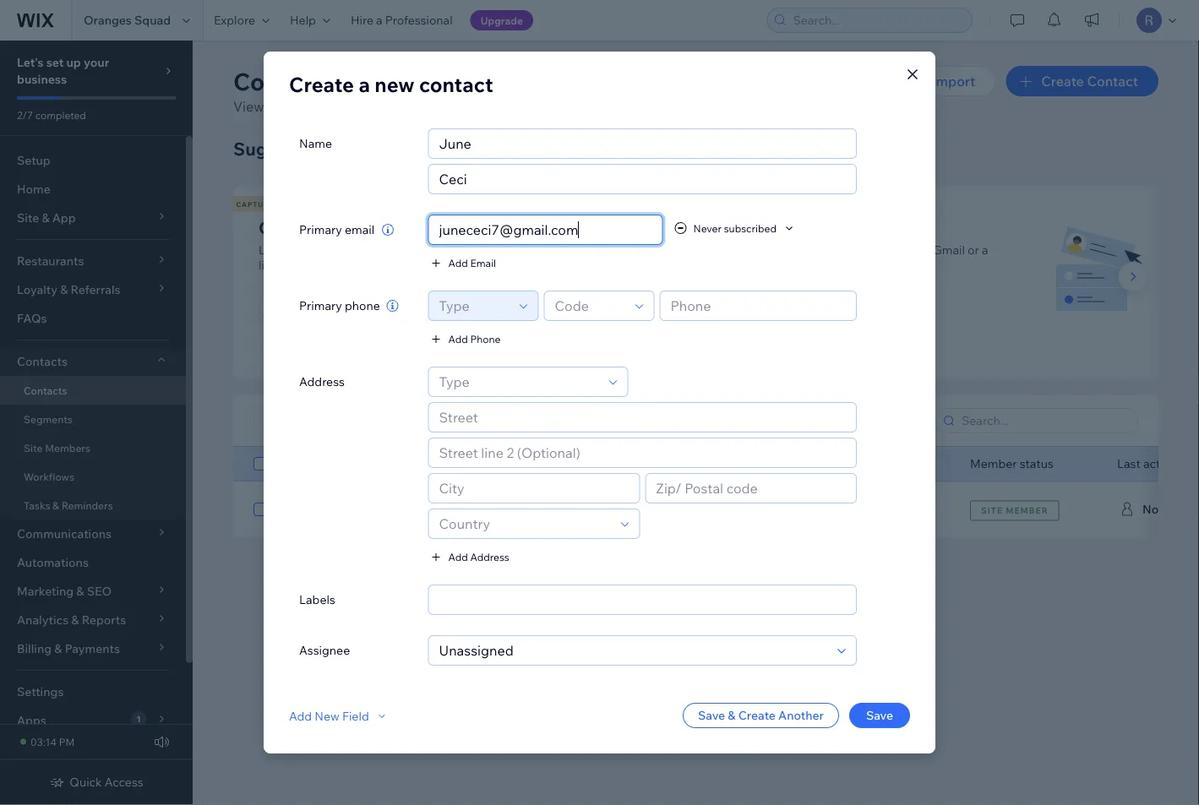 Task type: locate. For each thing, give the bounding box(es) containing it.
address down filter "button"
[[824, 457, 869, 471]]

0 horizontal spatial and
[[302, 98, 326, 115]]

2 type field from the top
[[434, 368, 604, 397]]

ruby anderson
[[340, 501, 439, 518]]

ads inside button
[[351, 298, 373, 313]]

help
[[290, 13, 316, 27]]

site down the member status
[[982, 506, 1004, 516]]

0 vertical spatial email
[[471, 257, 496, 269]]

1 vertical spatial primary
[[299, 298, 342, 313]]

contact up site's at the top left
[[419, 72, 493, 97]]

0 horizontal spatial your
[[84, 55, 109, 70]]

1 vertical spatial search... field
[[957, 409, 1133, 433]]

0 horizontal spatial email
[[471, 257, 496, 269]]

& for tasks
[[53, 499, 59, 512]]

google down become
[[307, 298, 348, 313]]

capture leads
[[236, 200, 304, 208]]

a down leads
[[302, 243, 308, 257]]

site
[[24, 442, 43, 455], [982, 506, 1004, 516]]

phone down add email
[[471, 333, 501, 345]]

nov 20, 20
[[1143, 502, 1200, 517]]

a right or
[[983, 243, 989, 257]]

site down segments
[[24, 442, 43, 455]]

0 vertical spatial address
[[299, 375, 345, 389]]

1 vertical spatial address
[[824, 457, 869, 471]]

1 vertical spatial to
[[289, 258, 301, 273]]

1 vertical spatial your
[[416, 98, 444, 115]]

member left status
[[971, 457, 1018, 471]]

address inside button
[[471, 551, 510, 564]]

list containing get leads with google ads
[[231, 187, 1179, 379]]

type field up add phone
[[434, 292, 515, 320]]

reminders
[[61, 499, 113, 512]]

0 horizontal spatial phone
[[471, 333, 501, 345]]

20
[[1188, 502, 1200, 517]]

address up unsaved view field on the bottom of page
[[299, 375, 345, 389]]

0 vertical spatial site
[[24, 442, 43, 455]]

quick access button
[[49, 775, 143, 791]]

Unsaved view field
[[260, 409, 377, 433]]

Street line 2 (Optional) field
[[434, 439, 852, 468]]

0 horizontal spatial import
[[749, 298, 787, 313]]

Street field
[[434, 403, 852, 432]]

1 vertical spatial email
[[529, 457, 559, 471]]

capture
[[236, 200, 274, 208]]

create for create contact
[[1042, 73, 1085, 90]]

create left 'another'
[[739, 709, 776, 723]]

2 vertical spatial to
[[293, 298, 305, 313]]

for
[[330, 137, 355, 160]]

2 horizontal spatial create
[[1042, 73, 1085, 90]]

contacts down by
[[790, 298, 841, 313]]

and right "filter"
[[302, 98, 326, 115]]

csv
[[734, 258, 758, 273]]

save
[[698, 709, 726, 723], [867, 709, 894, 723]]

0 vertical spatial type field
[[434, 292, 515, 320]]

email down email field
[[471, 257, 496, 269]]

google up become
[[311, 243, 352, 257]]

grow your contact list add contacts by importing them via gmail or a csv file.
[[734, 217, 989, 273]]

to right the go
[[293, 298, 305, 313]]

google
[[378, 217, 438, 238], [311, 243, 352, 257], [307, 298, 348, 313]]

create left contact
[[1042, 73, 1085, 90]]

0 vertical spatial search... field
[[789, 8, 967, 32]]

0 vertical spatial google
[[378, 217, 438, 238]]

add new field button
[[289, 709, 390, 724]]

1 horizontal spatial save
[[867, 709, 894, 723]]

add phone
[[449, 333, 501, 345]]

2 save from the left
[[867, 709, 894, 723]]

& inside sidebar element
[[53, 499, 59, 512]]

campaign
[[378, 243, 433, 257]]

0 horizontal spatial leads.
[[351, 258, 383, 273]]

add down add email button
[[449, 333, 468, 345]]

view,
[[233, 98, 267, 115]]

phone up zip/ postal code field
[[676, 457, 712, 471]]

& for save
[[728, 709, 736, 723]]

your right "of" at the top left
[[416, 98, 444, 115]]

add inside "button"
[[289, 709, 312, 724]]

google up campaign
[[378, 217, 438, 238]]

0 horizontal spatial site
[[24, 442, 43, 455]]

0 vertical spatial leads.
[[578, 98, 615, 115]]

import
[[933, 73, 976, 90], [749, 298, 787, 313]]

1 vertical spatial type field
[[434, 368, 604, 397]]

0 vertical spatial ads
[[441, 217, 473, 238]]

1 vertical spatial phone
[[676, 457, 712, 471]]

primary for primary email
[[299, 222, 342, 237]]

all
[[383, 98, 397, 115]]

contact up importing
[[822, 217, 884, 238]]

add
[[734, 243, 757, 257], [449, 257, 468, 269], [449, 333, 468, 345], [449, 551, 468, 564], [289, 709, 312, 724]]

0 vertical spatial contact
[[419, 72, 493, 97]]

contact
[[419, 72, 493, 97], [822, 217, 884, 238]]

address
[[299, 375, 345, 389], [824, 457, 869, 471], [471, 551, 510, 564]]

contacts up "filter"
[[233, 66, 336, 96]]

home link
[[0, 175, 186, 204]]

add new field
[[289, 709, 369, 724]]

save button
[[850, 704, 911, 729]]

1 vertical spatial &
[[728, 709, 736, 723]]

leads
[[292, 217, 335, 238]]

primary right the go
[[299, 298, 342, 313]]

address down country field
[[471, 551, 510, 564]]

1 vertical spatial ads
[[354, 243, 376, 257]]

primary email
[[299, 222, 375, 237]]

2 vertical spatial your
[[781, 217, 818, 238]]

create
[[289, 72, 354, 97], [1042, 73, 1085, 90], [739, 709, 776, 723]]

& left 'another'
[[728, 709, 736, 723]]

1 vertical spatial site
[[982, 506, 1004, 516]]

automations link
[[0, 549, 186, 578]]

list
[[887, 217, 912, 238]]

1 horizontal spatial site
[[982, 506, 1004, 516]]

member down status
[[1007, 506, 1049, 516]]

0 vertical spatial primary
[[299, 222, 342, 237]]

email inside add email button
[[471, 257, 496, 269]]

or
[[968, 243, 980, 257]]

add down country field
[[449, 551, 468, 564]]

email up city field
[[529, 457, 559, 471]]

to
[[436, 243, 447, 257], [289, 258, 301, 273], [293, 298, 305, 313]]

upgrade
[[481, 14, 523, 27]]

0 horizontal spatial save
[[698, 709, 726, 723]]

add left people on the left of the page
[[449, 257, 468, 269]]

and right 'customers'
[[551, 98, 575, 115]]

automations
[[17, 556, 89, 570]]

create up manage at the top left of the page
[[289, 72, 354, 97]]

workflows
[[24, 471, 74, 483]]

2 vertical spatial ads
[[351, 298, 373, 313]]

1 horizontal spatial leads.
[[578, 98, 615, 115]]

people
[[486, 243, 525, 257]]

Type field
[[434, 292, 515, 320], [434, 368, 604, 397]]

tasks & reminders
[[24, 499, 113, 512]]

2 vertical spatial google
[[307, 298, 348, 313]]

list
[[231, 187, 1179, 379]]

0 vertical spatial your
[[84, 55, 109, 70]]

a inside get leads with google ads launch a google ads campaign to target people likely to become leads.
[[302, 243, 308, 257]]

leads. inside contacts view, filter and manage all of your site's customers and leads.
[[578, 98, 615, 115]]

professional
[[385, 13, 453, 27]]

1 horizontal spatial import
[[933, 73, 976, 90]]

site for site member
[[982, 506, 1004, 516]]

leads
[[277, 200, 304, 208]]

site members link
[[0, 434, 186, 463]]

1 vertical spatial contact
[[822, 217, 884, 238]]

members
[[45, 442, 91, 455]]

add for add address
[[449, 551, 468, 564]]

your right up
[[84, 55, 109, 70]]

Email field
[[434, 216, 658, 244]]

Zip/ Postal code field
[[651, 474, 852, 503]]

primary phone
[[299, 298, 380, 313]]

importing
[[826, 243, 881, 257]]

hire a professional link
[[341, 0, 463, 41]]

0 vertical spatial &
[[53, 499, 59, 512]]

go
[[274, 298, 290, 313]]

member status
[[971, 457, 1054, 471]]

1 horizontal spatial address
[[471, 551, 510, 564]]

your inside contacts view, filter and manage all of your site's customers and leads.
[[416, 98, 444, 115]]

1 vertical spatial leads.
[[351, 258, 383, 273]]

& inside button
[[728, 709, 736, 723]]

2 primary from the top
[[299, 298, 342, 313]]

0 horizontal spatial create
[[289, 72, 354, 97]]

0 horizontal spatial &
[[53, 499, 59, 512]]

never subscribed button
[[674, 221, 797, 236]]

Search... field
[[789, 8, 967, 32], [957, 409, 1133, 433]]

site's
[[447, 98, 478, 115]]

2 vertical spatial address
[[471, 551, 510, 564]]

quick access
[[70, 775, 143, 790]]

type field down add phone
[[434, 368, 604, 397]]

2 and from the left
[[551, 98, 575, 115]]

site inside sidebar element
[[24, 442, 43, 455]]

email
[[345, 222, 375, 237]]

1 vertical spatial import
[[749, 298, 787, 313]]

1 horizontal spatial email
[[529, 457, 559, 471]]

import contacts button
[[734, 293, 856, 319]]

2 horizontal spatial address
[[824, 457, 869, 471]]

add left new
[[289, 709, 312, 724]]

1 vertical spatial member
[[1007, 506, 1049, 516]]

to down launch
[[289, 258, 301, 273]]

None field
[[444, 586, 852, 615], [434, 637, 833, 665], [444, 586, 852, 615], [434, 637, 833, 665]]

Phone field
[[666, 292, 852, 320]]

to left "target"
[[436, 243, 447, 257]]

site members
[[24, 442, 91, 455]]

tasks
[[24, 499, 50, 512]]

them
[[883, 243, 912, 257]]

completed
[[35, 109, 86, 121]]

phone
[[471, 333, 501, 345], [676, 457, 712, 471]]

0 vertical spatial phone
[[471, 333, 501, 345]]

email
[[471, 257, 496, 269], [529, 457, 559, 471]]

primary up become
[[299, 222, 342, 237]]

leads. inside get leads with google ads launch a google ads campaign to target people likely to become leads.
[[351, 258, 383, 273]]

Last name field
[[434, 165, 852, 194]]

quick
[[70, 775, 102, 790]]

1 horizontal spatial your
[[416, 98, 444, 115]]

never
[[694, 222, 722, 235]]

1 horizontal spatial and
[[551, 98, 575, 115]]

1 horizontal spatial &
[[728, 709, 736, 723]]

via
[[915, 243, 931, 257]]

sidebar element
[[0, 41, 193, 806]]

import inside list
[[749, 298, 787, 313]]

2 horizontal spatial your
[[781, 217, 818, 238]]

your up contacts at top right
[[781, 217, 818, 238]]

contacts down "faqs"
[[17, 354, 68, 369]]

None checkbox
[[254, 454, 267, 474]]

None checkbox
[[254, 500, 267, 520]]

upgrade button
[[471, 10, 533, 30]]

site for site members
[[24, 442, 43, 455]]

03:14 pm
[[30, 736, 75, 749]]

1 horizontal spatial contact
[[822, 217, 884, 238]]

add for add email
[[449, 257, 468, 269]]

with
[[339, 217, 374, 238]]

& right tasks
[[53, 499, 59, 512]]

1 primary from the top
[[299, 222, 342, 237]]

settings
[[17, 685, 64, 700]]

add up csv
[[734, 243, 757, 257]]

leads. up "first name" field
[[578, 98, 615, 115]]

0 vertical spatial import
[[933, 73, 976, 90]]

contacts up segments
[[24, 384, 67, 397]]

leads. down email
[[351, 258, 383, 273]]

phone inside button
[[471, 333, 501, 345]]

let's
[[17, 55, 44, 70]]

faqs link
[[0, 304, 186, 333]]

setup
[[17, 153, 51, 168]]

1 save from the left
[[698, 709, 726, 723]]

activity
[[1144, 457, 1184, 471]]



Task type: describe. For each thing, give the bounding box(es) containing it.
likely
[[259, 258, 287, 273]]

First name field
[[434, 129, 852, 158]]

1 and from the left
[[302, 98, 326, 115]]

add email
[[449, 257, 496, 269]]

settings link
[[0, 678, 186, 707]]

add phone button
[[428, 331, 501, 347]]

grow
[[734, 217, 778, 238]]

1 type field from the top
[[434, 292, 515, 320]]

20,
[[1168, 502, 1185, 517]]

0 horizontal spatial contact
[[419, 72, 493, 97]]

target
[[450, 243, 483, 257]]

contact
[[1088, 73, 1139, 90]]

name
[[299, 136, 332, 151]]

add address
[[449, 551, 510, 564]]

contact inside grow your contact list add contacts by importing them via gmail or a csv file.
[[822, 217, 884, 238]]

file.
[[761, 258, 780, 273]]

access
[[105, 775, 143, 790]]

of
[[400, 98, 413, 115]]

anderson
[[376, 501, 439, 518]]

save for save
[[867, 709, 894, 723]]

your inside grow your contact list add contacts by importing them via gmail or a csv file.
[[781, 217, 818, 238]]

save & create another
[[698, 709, 824, 723]]

get
[[259, 217, 288, 238]]

contacts inside 'link'
[[24, 384, 67, 397]]

customers
[[481, 98, 548, 115]]

filter button
[[816, 408, 890, 434]]

add email button
[[428, 255, 496, 271]]

add address button
[[428, 550, 510, 565]]

a right hire
[[376, 13, 383, 27]]

explore
[[214, 13, 255, 27]]

phone
[[345, 298, 380, 313]]

segments link
[[0, 405, 186, 434]]

a up manage at the top left of the page
[[359, 72, 370, 97]]

filter
[[270, 98, 299, 115]]

subscribed
[[724, 222, 777, 235]]

become
[[303, 258, 348, 273]]

0 vertical spatial to
[[436, 243, 447, 257]]

last activity
[[1118, 457, 1184, 471]]

create contact button
[[1006, 66, 1159, 96]]

contacts inside contacts view, filter and manage all of your site's customers and leads.
[[233, 66, 336, 96]]

suggested for you
[[233, 137, 391, 160]]

City field
[[434, 474, 634, 503]]

03:14
[[30, 736, 57, 749]]

import for import
[[933, 73, 976, 90]]

oranges
[[84, 13, 132, 27]]

your inside let's set up your business
[[84, 55, 109, 70]]

set
[[46, 55, 64, 70]]

status
[[1020, 457, 1054, 471]]

Country field
[[434, 510, 616, 539]]

save & create another button
[[683, 704, 840, 729]]

go to google ads
[[274, 298, 373, 313]]

by
[[810, 243, 824, 257]]

2/7
[[17, 109, 33, 121]]

0 vertical spatial member
[[971, 457, 1018, 471]]

get leads with google ads launch a google ads campaign to target people likely to become leads.
[[259, 217, 525, 273]]

to inside go to google ads button
[[293, 298, 305, 313]]

contacts inside popup button
[[17, 354, 68, 369]]

tasks & reminders link
[[0, 491, 186, 520]]

create for create a new contact
[[289, 72, 354, 97]]

help button
[[280, 0, 341, 41]]

Code field
[[550, 292, 630, 320]]

faqs
[[17, 311, 47, 326]]

assignee
[[299, 643, 350, 658]]

add for add new field
[[289, 709, 312, 724]]

save for save & create another
[[698, 709, 726, 723]]

manage
[[329, 98, 380, 115]]

1 horizontal spatial phone
[[676, 457, 712, 471]]

another
[[779, 709, 824, 723]]

you
[[359, 137, 391, 160]]

a inside grow your contact list add contacts by importing them via gmail or a csv file.
[[983, 243, 989, 257]]

nov
[[1143, 502, 1166, 517]]

2/7 completed
[[17, 109, 86, 121]]

workflows link
[[0, 463, 186, 491]]

last
[[1118, 457, 1141, 471]]

import for import contacts
[[749, 298, 787, 313]]

hire a professional
[[351, 13, 453, 27]]

1 vertical spatial google
[[311, 243, 352, 257]]

0 horizontal spatial address
[[299, 375, 345, 389]]

contacts view, filter and manage all of your site's customers and leads.
[[233, 66, 618, 115]]

ruby
[[340, 501, 373, 518]]

add for add phone
[[449, 333, 468, 345]]

add inside grow your contact list add contacts by importing them via gmail or a csv file.
[[734, 243, 757, 257]]

rubyanndersson@gmail.com
[[529, 502, 690, 517]]

import button
[[912, 66, 996, 96]]

setup link
[[0, 146, 186, 175]]

contacts button
[[0, 348, 186, 376]]

squad
[[134, 13, 171, 27]]

new
[[315, 709, 340, 724]]

contacts link
[[0, 376, 186, 405]]

1 horizontal spatial create
[[739, 709, 776, 723]]

contacts inside button
[[790, 298, 841, 313]]

up
[[66, 55, 81, 70]]

never subscribed
[[694, 222, 777, 235]]

primary for primary phone
[[299, 298, 342, 313]]

field
[[342, 709, 369, 724]]

gmail
[[933, 243, 966, 257]]

home
[[17, 182, 51, 197]]

google inside button
[[307, 298, 348, 313]]

oranges squad
[[84, 13, 171, 27]]



Task type: vqa. For each thing, say whether or not it's contained in the screenshot.
left and
yes



